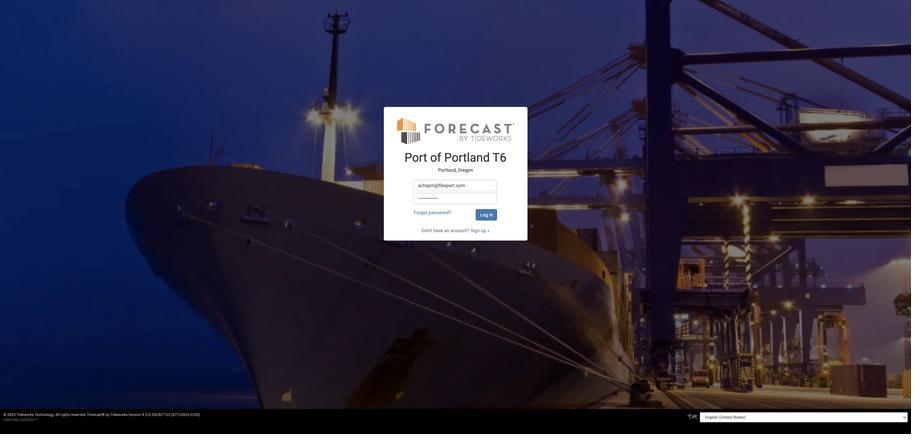 Task type: describe. For each thing, give the bounding box(es) containing it.
℠
[[35, 418, 38, 422]]

2023
[[7, 413, 16, 417]]

by
[[106, 413, 110, 417]]

an
[[444, 228, 449, 233]]

9.5.0.202307122
[[142, 413, 170, 417]]

have
[[433, 228, 443, 233]]

reserved.
[[71, 413, 86, 417]]

©
[[3, 413, 6, 417]]

»
[[487, 228, 490, 233]]

t6
[[493, 151, 507, 165]]

portland,
[[438, 167, 457, 173]]

© 2023 tideworks technology. all rights reserved. forecast® by tideworks version 9.5.0.202307122 (07122023-2235) creating success ℠
[[3, 413, 200, 422]]

up
[[481, 228, 486, 233]]

account?
[[451, 228, 470, 233]]

2 tideworks from the left
[[110, 413, 128, 417]]

sign up » link
[[471, 228, 490, 233]]

all
[[55, 413, 60, 417]]

Password password field
[[414, 193, 497, 204]]

technology.
[[35, 413, 55, 417]]

version
[[129, 413, 141, 417]]

success
[[20, 418, 34, 422]]



Task type: locate. For each thing, give the bounding box(es) containing it.
tideworks right by
[[110, 413, 128, 417]]

don't
[[422, 228, 432, 233]]

oregon
[[458, 167, 473, 173]]

don't have an account? sign up »
[[422, 228, 490, 233]]

rights
[[61, 413, 70, 417]]

of
[[430, 151, 441, 165]]

forgot password? link
[[414, 210, 451, 215]]

Email or username text field
[[414, 180, 497, 191]]

1 tideworks from the left
[[16, 413, 34, 417]]

1 horizontal spatial tideworks
[[110, 413, 128, 417]]

tideworks up success
[[16, 413, 34, 417]]

portland
[[444, 151, 490, 165]]

2235)
[[190, 413, 200, 417]]

creating
[[3, 418, 19, 422]]

port of portland t6 portland, oregon
[[405, 151, 507, 173]]

password?
[[429, 210, 451, 215]]

forgot
[[414, 210, 427, 215]]

0 horizontal spatial tideworks
[[16, 413, 34, 417]]

in
[[489, 212, 493, 217]]

(07122023-
[[171, 413, 190, 417]]

sign
[[471, 228, 480, 233]]

log
[[480, 212, 488, 217]]

tideworks
[[16, 413, 34, 417], [110, 413, 128, 417]]

log in button
[[476, 209, 497, 220]]

forgot password? log in
[[414, 210, 493, 217]]

forecast® by tideworks image
[[397, 117, 514, 145]]

forecast®
[[87, 413, 105, 417]]

port
[[405, 151, 427, 165]]



Task type: vqa. For each thing, say whether or not it's contained in the screenshot.
Sign
yes



